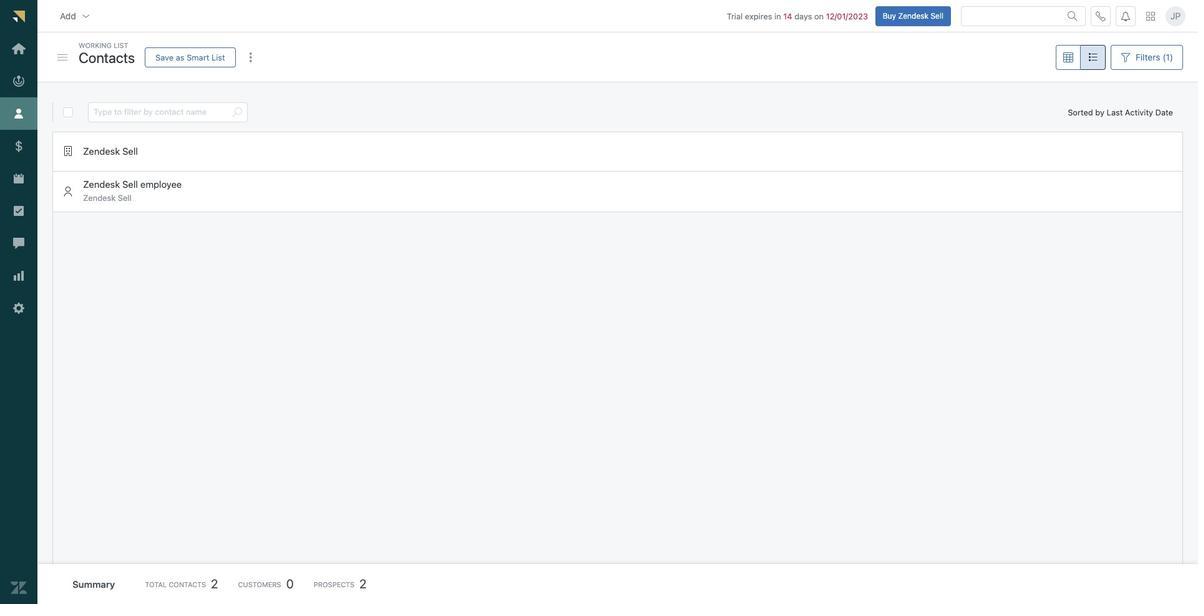 Task type: vqa. For each thing, say whether or not it's contained in the screenshot.
Zendesk Sell employee added by James Peterson
no



Task type: locate. For each thing, give the bounding box(es) containing it.
zendesk sell link down 'zendesk sell employee' link
[[83, 193, 132, 205]]

2
[[211, 577, 218, 591], [360, 577, 367, 591]]

contacts right handler icon
[[79, 49, 135, 66]]

total contacts 2
[[145, 577, 218, 591]]

on
[[815, 11, 824, 21]]

list inside button
[[212, 52, 225, 62]]

save as smart list button
[[145, 47, 236, 67]]

date
[[1156, 107, 1174, 117]]

2 right the prospects
[[360, 577, 367, 591]]

filters (1)
[[1136, 52, 1174, 62]]

0 horizontal spatial contacts
[[79, 49, 135, 66]]

0 horizontal spatial list
[[114, 41, 128, 49]]

1 vertical spatial zendesk sell link
[[83, 193, 132, 205]]

2 2 from the left
[[360, 577, 367, 591]]

smart
[[187, 52, 209, 62]]

list
[[114, 41, 128, 49], [212, 52, 225, 62]]

zendesk
[[899, 11, 929, 20], [83, 145, 120, 156], [83, 179, 120, 190], [83, 193, 116, 203]]

sell down 'zendesk sell employee' link
[[118, 193, 132, 203]]

contacts
[[79, 49, 135, 66], [169, 580, 206, 589]]

sell left 'employee'
[[122, 179, 138, 190]]

sorted
[[1069, 107, 1094, 117]]

customers 0
[[238, 577, 294, 591]]

trial
[[727, 11, 743, 21]]

1 horizontal spatial 2
[[360, 577, 367, 591]]

0 vertical spatial list
[[114, 41, 128, 49]]

handler image
[[57, 54, 67, 61]]

customers
[[238, 580, 281, 589]]

Type to filter by contact name field
[[94, 103, 227, 122]]

1 vertical spatial contacts
[[169, 580, 206, 589]]

0 horizontal spatial 2
[[211, 577, 218, 591]]

last
[[1108, 107, 1124, 117]]

zendesk image
[[11, 580, 27, 596]]

0
[[286, 577, 294, 591]]

add button
[[50, 3, 101, 28]]

building image
[[63, 146, 73, 156]]

activity
[[1126, 107, 1154, 117]]

trial expires in 14 days on 12/01/2023
[[727, 11, 869, 21]]

sell
[[931, 11, 944, 20], [122, 145, 138, 156], [122, 179, 138, 190], [118, 193, 132, 203]]

1 zendesk sell link from the top
[[83, 145, 138, 157]]

zendesk sell employee link
[[83, 179, 182, 191]]

working list contacts
[[79, 41, 135, 66]]

0 vertical spatial contacts
[[79, 49, 135, 66]]

1 vertical spatial list
[[212, 52, 225, 62]]

sell right buy
[[931, 11, 944, 20]]

contacts right total at the bottom left of the page
[[169, 580, 206, 589]]

1 horizontal spatial list
[[212, 52, 225, 62]]

filters (1) button
[[1112, 45, 1184, 70]]

prospects
[[314, 580, 355, 589]]

total
[[145, 580, 167, 589]]

sell up 'zendesk sell employee' link
[[122, 145, 138, 156]]

list right working
[[114, 41, 128, 49]]

zendesk inside zendesk sell link
[[83, 145, 120, 156]]

0 vertical spatial zendesk sell link
[[83, 145, 138, 157]]

save as smart list
[[156, 52, 225, 62]]

contacts image
[[63, 187, 73, 197]]

employee
[[140, 179, 182, 190]]

1 horizontal spatial contacts
[[169, 580, 206, 589]]

contacts inside the total contacts 2
[[169, 580, 206, 589]]

filters
[[1136, 52, 1161, 62]]

list right smart
[[212, 52, 225, 62]]

chevron down image
[[81, 11, 91, 21]]

zendesk sell link up 'zendesk sell employee' link
[[83, 145, 138, 157]]

sorted by last activity date
[[1069, 107, 1174, 117]]

zendesk sell link
[[83, 145, 138, 157], [83, 193, 132, 205]]

zendesk sell
[[83, 145, 138, 156]]

2 left 'customers' at the bottom
[[211, 577, 218, 591]]



Task type: describe. For each thing, give the bounding box(es) containing it.
by
[[1096, 107, 1105, 117]]

2 zendesk sell link from the top
[[83, 193, 132, 205]]

summary
[[72, 579, 115, 590]]

sell inside buy zendesk sell button
[[931, 11, 944, 20]]

jp button
[[1166, 6, 1186, 26]]

working
[[79, 41, 112, 49]]

days
[[795, 11, 813, 21]]

(1)
[[1164, 52, 1174, 62]]

as
[[176, 52, 185, 62]]

expires
[[746, 11, 773, 21]]

add
[[60, 10, 76, 21]]

save
[[156, 52, 174, 62]]

bell image
[[1122, 11, 1132, 21]]

buy
[[883, 11, 897, 20]]

12/01/2023
[[827, 11, 869, 21]]

zendesk inside buy zendesk sell button
[[899, 11, 929, 20]]

calls image
[[1097, 11, 1107, 21]]

search image
[[232, 107, 242, 117]]

search image
[[1068, 11, 1078, 21]]

overflow vertical fill image
[[246, 52, 256, 62]]

buy zendesk sell button
[[876, 6, 952, 26]]

1 2 from the left
[[211, 577, 218, 591]]

14
[[784, 11, 793, 21]]

prospects 2
[[314, 577, 367, 591]]

buy zendesk sell
[[883, 11, 944, 20]]

jp
[[1171, 11, 1182, 21]]

in
[[775, 11, 782, 21]]

list inside working list contacts
[[114, 41, 128, 49]]

zendesk products image
[[1147, 12, 1156, 20]]

zendesk sell employee zendesk sell
[[83, 179, 182, 203]]



